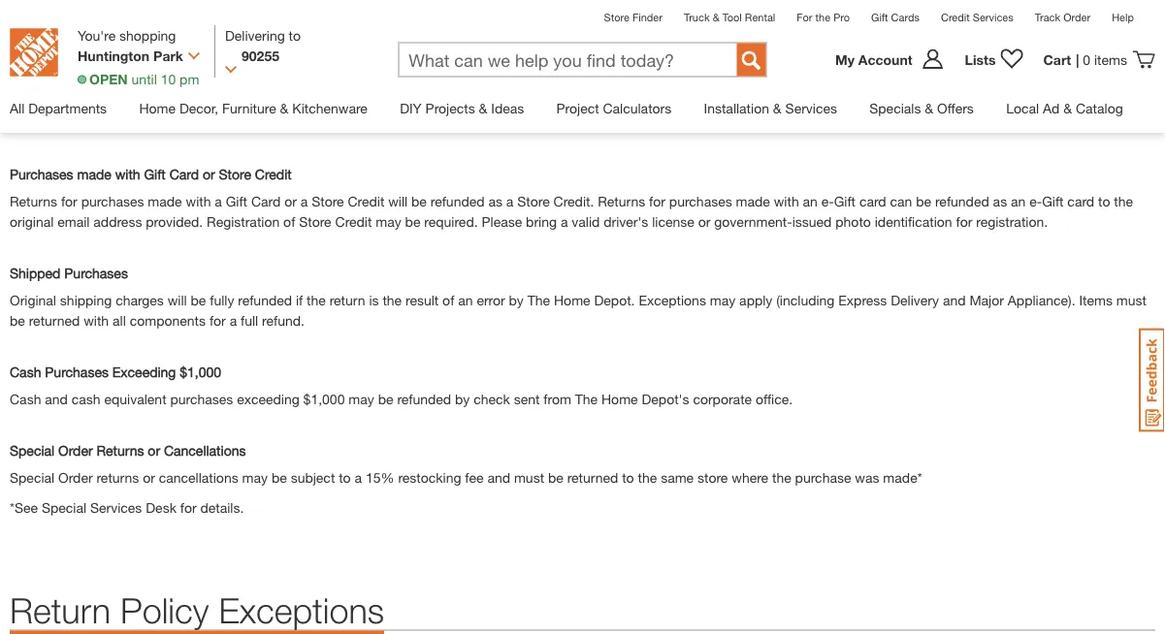 Task type: locate. For each thing, give the bounding box(es) containing it.
made
[[592, 74, 627, 90], [217, 95, 252, 111], [77, 167, 111, 183], [148, 194, 182, 210], [736, 194, 770, 210]]

without
[[77, 47, 124, 63]]

to inside if you're missing your receipt, we may be able to locate it in our system. receipts for purchases made with a credit or debit card or by check may be located in our system within 90 days of purchase. receipts for purchases made with the home depot consumer credit card, pro xtra credit card (commercial revolving charge), or the home depot commercial account may be located in our system within 365 days of purchase.
[[292, 74, 304, 90]]

located up specials & offers
[[913, 74, 958, 90]]

track order
[[1035, 11, 1091, 24]]

the down catalog
[[1114, 194, 1134, 210]]

0 horizontal spatial check
[[474, 392, 510, 408]]

the right error
[[528, 293, 550, 309]]

from
[[544, 392, 572, 408]]

0 horizontal spatial returns
[[10, 194, 57, 210]]

(commercial
[[663, 95, 739, 111]]

park
[[153, 48, 183, 64]]

by left sent at the bottom left of page
[[455, 392, 470, 408]]

purchases up xtra
[[526, 74, 589, 90]]

2 depot from the left
[[944, 95, 981, 111]]

be left "able"
[[243, 74, 258, 90]]

receipts down missing
[[73, 95, 127, 111]]

if
[[296, 293, 303, 309]]

2 horizontal spatial card
[[1068, 194, 1095, 210]]

0 horizontal spatial purchase.
[[10, 95, 70, 111]]

the
[[284, 95, 307, 111], [877, 95, 900, 111], [528, 293, 550, 309], [575, 392, 598, 408]]

0 vertical spatial $1,000
[[180, 365, 221, 381]]

to right "able"
[[292, 74, 304, 90]]

within left '365'
[[163, 115, 199, 131]]

cash down original
[[10, 365, 41, 381]]

original
[[10, 214, 54, 230]]

the right if
[[307, 293, 326, 309]]

0 horizontal spatial services
[[90, 500, 142, 516]]

within down cart
[[1047, 74, 1083, 90]]

2 horizontal spatial by
[[806, 74, 821, 90]]

0 horizontal spatial card
[[169, 167, 199, 183]]

with inside 'original shipping charges will be fully refunded if the return is the result of an error by the home depot. exceptions may apply (including express delivery and major appliance). items must be returned with all components for a full refund.'
[[84, 313, 109, 329]]

returned left same
[[567, 470, 619, 486]]

None text field
[[399, 43, 718, 78]]

services down returns
[[90, 500, 142, 516]]

my account link
[[836, 48, 956, 71]]

for left registration.
[[956, 214, 973, 230]]

returned inside 'original shipping charges will be fully refunded if the return is the result of an error by the home depot. exceptions may apply (including express delivery and major appliance). items must be returned with all components for a full refund.'
[[29, 313, 80, 329]]

card
[[759, 74, 786, 90], [860, 194, 887, 210], [1068, 194, 1095, 210]]

None text field
[[399, 43, 718, 78]]

may left required. at the left top
[[376, 214, 402, 230]]

be down my account link
[[894, 74, 909, 90]]

to down catalog
[[1099, 194, 1111, 210]]

1 horizontal spatial card
[[860, 194, 887, 210]]

1 vertical spatial returned
[[567, 470, 619, 486]]

result
[[406, 293, 439, 309]]

my account
[[836, 51, 913, 67]]

(including
[[777, 293, 835, 309]]

cancellations
[[159, 470, 238, 486]]

1 horizontal spatial within
[[1047, 74, 1083, 90]]

0
[[1083, 51, 1091, 67]]

store
[[604, 11, 630, 24], [219, 167, 251, 183], [312, 194, 344, 210], [518, 194, 550, 210], [299, 214, 332, 230]]

decor,
[[179, 100, 218, 116]]

purchases up address on the top
[[81, 194, 144, 210]]

0 vertical spatial will
[[388, 194, 408, 210]]

0 horizontal spatial returned
[[29, 313, 80, 329]]

1 horizontal spatial card
[[251, 194, 281, 210]]

0 vertical spatial must
[[1117, 293, 1147, 309]]

projects
[[426, 100, 475, 116]]

special for special order returns or cancellations
[[10, 443, 54, 459]]

system.
[[397, 74, 445, 90]]

0 vertical spatial pro
[[834, 11, 850, 24]]

0 vertical spatial account
[[859, 51, 913, 67]]

depot down "lists"
[[944, 95, 981, 111]]

purchases up cash
[[45, 365, 109, 381]]

a inside 'original shipping charges will be fully refunded if the return is the result of an error by the home depot. exceptions may apply (including express delivery and major appliance). items must be returned with all components for a full refund.'
[[230, 313, 237, 329]]

returns up original
[[10, 194, 57, 210]]

2 vertical spatial by
[[455, 392, 470, 408]]

1 horizontal spatial must
[[1117, 293, 1147, 309]]

0 vertical spatial by
[[806, 74, 821, 90]]

an left error
[[458, 293, 473, 309]]

you're shopping
[[78, 27, 176, 43]]

0 horizontal spatial receipts
[[73, 95, 127, 111]]

0 horizontal spatial within
[[163, 115, 199, 131]]

1 horizontal spatial will
[[388, 194, 408, 210]]

our down "lists"
[[976, 74, 996, 90]]

card up provided.
[[169, 167, 199, 183]]

0 horizontal spatial exceptions
[[219, 590, 384, 631]]

card up revolving
[[759, 74, 786, 90]]

by inside 'original shipping charges will be fully refunded if the return is the result of an error by the home depot. exceptions may apply (including express delivery and major appliance). items must be returned with all components for a full refund.'
[[509, 293, 524, 309]]

by right error
[[509, 293, 524, 309]]

1 vertical spatial receipts
[[73, 95, 127, 111]]

of right registration
[[283, 214, 295, 230]]

ideas
[[491, 100, 524, 116]]

may inside returns for purchases made with a gift card or a store credit will be refunded as a store credit. returns for purchases made with an e-gift card can be refunded as an e-gift card to the original email address provided. registration of store credit may be required. please bring a valid driver's license or government-issued photo identification for registration.
[[376, 214, 402, 230]]

0 horizontal spatial pro
[[536, 95, 557, 111]]

major
[[970, 293, 1004, 309]]

1 vertical spatial special
[[10, 470, 54, 486]]

equivalent
[[104, 392, 167, 408]]

services down my
[[786, 100, 837, 116]]

it
[[348, 74, 355, 90]]

& right installation
[[773, 100, 782, 116]]

1 horizontal spatial depot
[[944, 95, 981, 111]]

gift left "cards"
[[872, 11, 889, 24]]

as
[[489, 194, 503, 210], [993, 194, 1008, 210]]

home down locate
[[311, 95, 347, 111]]

purchases up cancellations
[[170, 392, 233, 408]]

1 vertical spatial services
[[786, 100, 837, 116]]

specials
[[870, 100, 921, 116]]

account inside if you're missing your receipt, we may be able to locate it in our system. receipts for purchases made with a credit or debit card or by check may be located in our system within 90 days of purchase. receipts for purchases made with the home depot consumer credit card, pro xtra credit card (commercial revolving charge), or the home depot commercial account may be located in our system within 365 days of purchase.
[[1061, 95, 1112, 111]]

revolving
[[743, 95, 802, 111]]

0 horizontal spatial must
[[514, 470, 545, 486]]

1 vertical spatial within
[[163, 115, 199, 131]]

0 vertical spatial returned
[[29, 313, 80, 329]]

missing
[[62, 74, 109, 90]]

our right it
[[374, 74, 393, 90]]

our
[[374, 74, 393, 90], [976, 74, 996, 90], [92, 115, 112, 131]]

depot.
[[594, 293, 635, 309]]

1 horizontal spatial receipts
[[448, 74, 502, 90]]

0 horizontal spatial located
[[29, 115, 74, 131]]

card left (commercial
[[629, 95, 659, 111]]

2 horizontal spatial card
[[629, 95, 659, 111]]

1 horizontal spatial located
[[913, 74, 958, 90]]

will inside 'original shipping charges will be fully refunded if the return is the result of an error by the home depot. exceptions may apply (including express delivery and major appliance). items must be returned with all components for a full refund.'
[[168, 293, 187, 309]]

1 vertical spatial cash
[[10, 392, 41, 408]]

1 horizontal spatial system
[[1000, 74, 1044, 90]]

shipped
[[10, 266, 61, 282]]

1 horizontal spatial pro
[[834, 11, 850, 24]]

2 vertical spatial services
[[90, 500, 142, 516]]

1 cash from the top
[[10, 365, 41, 381]]

home down receipt,
[[139, 100, 176, 116]]

1 depot from the left
[[351, 95, 388, 111]]

card inside returns for purchases made with a gift card or a store credit will be refunded as a store credit. returns for purchases made with an e-gift card can be refunded as an e-gift card to the original email address provided. registration of store credit may be required. please bring a valid driver's license or government-issued photo identification for registration.
[[251, 194, 281, 210]]

local ad & catalog link
[[1007, 83, 1124, 133]]

refunded
[[431, 194, 485, 210], [936, 194, 990, 210], [238, 293, 292, 309], [397, 392, 451, 408]]

charge),
[[806, 95, 857, 111]]

home decor, furniture & kitchenware link
[[139, 83, 368, 133]]

address
[[93, 214, 142, 230]]

made up '365'
[[217, 95, 252, 111]]

if you're missing your receipt, we may be able to locate it in our system. receipts for purchases made with a credit or debit card or by check may be located in our system within 90 days of purchase. receipts for purchases made with the home depot consumer credit card, pro xtra credit card (commercial revolving charge), or the home depot commercial account may be located in our system within 365 days of purchase.
[[10, 74, 1150, 131]]

express
[[839, 293, 887, 309]]

with down shipping
[[84, 313, 109, 329]]

gift cards
[[872, 11, 920, 24]]

store
[[698, 470, 728, 486]]

with
[[630, 74, 655, 90], [255, 95, 280, 111], [115, 167, 140, 183], [186, 194, 211, 210], [774, 194, 799, 210], [84, 313, 109, 329]]

of inside returns for purchases made with a gift card or a store credit will be refunded as a store credit. returns for purchases made with an e-gift card can be refunded as an e-gift card to the original email address provided. registration of store credit may be required. please bring a valid driver's license or government-issued photo identification for registration.
[[283, 214, 295, 230]]

and right the "fee"
[[488, 470, 511, 486]]

*see special services desk for details.
[[10, 500, 244, 516]]

1 vertical spatial by
[[509, 293, 524, 309]]

365
[[202, 115, 225, 131]]

1 vertical spatial card
[[169, 167, 199, 183]]

1 horizontal spatial account
[[1061, 95, 1112, 111]]

0 horizontal spatial will
[[168, 293, 187, 309]]

may left apply
[[710, 293, 736, 309]]

as up registration.
[[993, 194, 1008, 210]]

1 vertical spatial must
[[514, 470, 545, 486]]

0 vertical spatial days
[[1106, 74, 1135, 90]]

the inside 'original shipping charges will be fully refunded if the return is the result of an error by the home depot. exceptions may apply (including express delivery and major appliance). items must be returned with all components for a full refund.'
[[528, 293, 550, 309]]

0 vertical spatial and
[[943, 293, 966, 309]]

a
[[128, 47, 135, 63], [659, 74, 667, 90], [215, 194, 222, 210], [301, 194, 308, 210], [506, 194, 514, 210], [561, 214, 568, 230], [230, 313, 237, 329], [355, 470, 362, 486]]

be up 15%
[[378, 392, 394, 408]]

in down missing
[[78, 115, 88, 131]]

0 horizontal spatial system
[[116, 115, 159, 131]]

credit.
[[554, 194, 594, 210]]

subject
[[291, 470, 335, 486]]

0 vertical spatial cash
[[10, 365, 41, 381]]

offers
[[937, 100, 974, 116]]

0 vertical spatial exceptions
[[639, 293, 706, 309]]

credit
[[670, 74, 705, 90]]

purchases
[[526, 74, 589, 90], [151, 95, 214, 111], [81, 194, 144, 210], [669, 194, 732, 210], [170, 392, 233, 408]]

driver's
[[604, 214, 649, 230]]

1 horizontal spatial services
[[786, 100, 837, 116]]

0 horizontal spatial card
[[759, 74, 786, 90]]

0 vertical spatial card
[[629, 95, 659, 111]]

details.
[[200, 500, 244, 516]]

purchase. down the you're
[[10, 95, 70, 111]]

diy projects & ideas link
[[400, 83, 524, 133]]

return policy exceptions
[[10, 590, 384, 631]]

located
[[913, 74, 958, 90], [29, 115, 74, 131]]

account down 90
[[1061, 95, 1112, 111]]

1 vertical spatial will
[[168, 293, 187, 309]]

1 vertical spatial system
[[116, 115, 159, 131]]

& down "able"
[[280, 100, 289, 116]]

2 vertical spatial special
[[42, 500, 86, 516]]

returns up returns
[[97, 443, 144, 459]]

made up project calculators
[[592, 74, 627, 90]]

0 horizontal spatial as
[[489, 194, 503, 210]]

by up "charge),"
[[806, 74, 821, 90]]

made up provided.
[[148, 194, 182, 210]]

home
[[311, 95, 347, 111], [903, 95, 940, 111], [139, 100, 176, 116], [554, 293, 591, 309], [602, 392, 638, 408]]

e- up registration.
[[1030, 194, 1042, 210]]

be left required. at the left top
[[405, 214, 421, 230]]

and
[[943, 293, 966, 309], [45, 392, 68, 408], [488, 470, 511, 486]]

returned
[[29, 313, 80, 329], [567, 470, 619, 486]]

1 vertical spatial $1,000
[[303, 392, 345, 408]]

1 horizontal spatial and
[[488, 470, 511, 486]]

in down "lists"
[[962, 74, 973, 90]]

policy
[[120, 590, 209, 631]]

2 vertical spatial order
[[58, 470, 93, 486]]

0 horizontal spatial and
[[45, 392, 68, 408]]

0 horizontal spatial days
[[229, 115, 258, 131]]

0 vertical spatial check
[[824, 74, 861, 90]]

0 horizontal spatial in
[[78, 115, 88, 131]]

receipts up diy projects & ideas
[[448, 74, 502, 90]]

1 vertical spatial account
[[1061, 95, 1112, 111]]

the left same
[[638, 470, 657, 486]]

cash purchases exceeding $1,000
[[10, 365, 221, 381]]

2 vertical spatial card
[[251, 194, 281, 210]]

order left returns
[[58, 470, 93, 486]]

within
[[1047, 74, 1083, 90], [163, 115, 199, 131]]

the
[[816, 11, 831, 24], [1114, 194, 1134, 210], [307, 293, 326, 309], [383, 293, 402, 309], [638, 470, 657, 486], [773, 470, 792, 486]]

2 cash from the top
[[10, 392, 41, 408]]

cash for cash purchases exceeding $1,000
[[10, 365, 41, 381]]

1 vertical spatial days
[[229, 115, 258, 131]]

exceeding
[[237, 392, 300, 408]]

was
[[855, 470, 880, 486]]

my
[[836, 51, 855, 67]]

be right can
[[916, 194, 932, 210]]

charges
[[116, 293, 164, 309]]

return
[[330, 293, 365, 309]]

1 vertical spatial order
[[58, 443, 93, 459]]

2 horizontal spatial returns
[[598, 194, 646, 210]]

0 horizontal spatial an
[[458, 293, 473, 309]]

1 horizontal spatial returns
[[97, 443, 144, 459]]

our down missing
[[92, 115, 112, 131]]

0 vertical spatial special
[[10, 443, 54, 459]]

made up the government-
[[736, 194, 770, 210]]

0 horizontal spatial our
[[92, 115, 112, 131]]

will down diy
[[388, 194, 408, 210]]

$1,000 right exceeding
[[180, 365, 221, 381]]

all departments link
[[10, 83, 107, 133]]

returns
[[10, 194, 57, 210], [598, 194, 646, 210], [97, 443, 144, 459]]

refunded inside 'original shipping charges will be fully refunded if the return is the result of an error by the home depot. exceptions may apply (including express delivery and major appliance). items must be returned with all components for a full refund.'
[[238, 293, 292, 309]]

all
[[10, 100, 25, 116]]

1 horizontal spatial check
[[824, 74, 861, 90]]

special for special order returns or cancellations may be subject to a 15% restocking fee and must be returned to the same store where the purchase was made*
[[10, 470, 54, 486]]

returned down original
[[29, 313, 80, 329]]

e-
[[822, 194, 834, 210], [1030, 194, 1042, 210]]

must right the "fee"
[[514, 470, 545, 486]]

returns up driver's
[[598, 194, 646, 210]]

refunded up the identification
[[936, 194, 990, 210]]

account right my
[[859, 51, 913, 67]]

issued
[[793, 214, 832, 230]]

an up registration.
[[1011, 194, 1026, 210]]

the inside returns for purchases made with a gift card or a store credit will be refunded as a store credit. returns for purchases made with an e-gift card can be refunded as an e-gift card to the original email address provided. registration of store credit may be required. please bring a valid driver's license or government-issued photo identification for registration.
[[1114, 194, 1134, 210]]

the right is at the left of the page
[[383, 293, 402, 309]]

until
[[132, 71, 157, 87]]

0 horizontal spatial e-
[[822, 194, 834, 210]]

card inside if you're missing your receipt, we may be able to locate it in our system. receipts for purchases made with a credit or debit card or by check may be located in our system within 90 days of purchase. receipts for purchases made with the home depot consumer credit card, pro xtra credit card (commercial revolving charge), or the home depot commercial account may be located in our system within 365 days of purchase.
[[759, 74, 786, 90]]

0 vertical spatial services
[[973, 11, 1014, 24]]

check left sent at the bottom left of page
[[474, 392, 510, 408]]

debit
[[724, 74, 755, 90]]

exceptions inside 'original shipping charges will be fully refunded if the return is the result of an error by the home depot. exceptions may apply (including express delivery and major appliance). items must be returned with all components for a full refund.'
[[639, 293, 706, 309]]

0 horizontal spatial depot
[[351, 95, 388, 111]]

days right '365'
[[229, 115, 258, 131]]

fully
[[210, 293, 234, 309]]

with up address on the top
[[115, 167, 140, 183]]

0 vertical spatial order
[[1064, 11, 1091, 24]]

an up issued
[[803, 194, 818, 210]]

1 as from the left
[[489, 194, 503, 210]]

special
[[10, 443, 54, 459], [10, 470, 54, 486], [42, 500, 86, 516]]

pro right the for
[[834, 11, 850, 24]]

*see
[[10, 500, 38, 516]]

check
[[824, 74, 861, 90], [474, 392, 510, 408]]

submit search image
[[742, 51, 762, 70]]

2 horizontal spatial and
[[943, 293, 966, 309]]

1 horizontal spatial exceptions
[[639, 293, 706, 309]]

cash and cash equivalent purchases exceeding $1,000 may be refunded by check sent from the home depot's corporate office.
[[10, 392, 793, 408]]

the right from
[[575, 392, 598, 408]]

services for installation & services
[[786, 100, 837, 116]]

2 horizontal spatial services
[[973, 11, 1014, 24]]

and inside 'original shipping charges will be fully refunded if the return is the result of an error by the home depot. exceptions may apply (including express delivery and major appliance). items must be returned with all components for a full refund.'
[[943, 293, 966, 309]]



Task type: vqa. For each thing, say whether or not it's contained in the screenshot.
SERVICES button
no



Task type: describe. For each thing, give the bounding box(es) containing it.
help
[[1112, 11, 1135, 24]]

1 vertical spatial and
[[45, 392, 68, 408]]

diy projects & ideas
[[400, 100, 524, 116]]

for down 'your'
[[131, 95, 147, 111]]

1 horizontal spatial in
[[359, 74, 370, 90]]

track order link
[[1035, 11, 1091, 24]]

cards
[[891, 11, 920, 24]]

be left subject
[[272, 470, 287, 486]]

installation
[[704, 100, 770, 116]]

store up registration
[[219, 167, 251, 183]]

special order returns or cancellations may be subject to a 15% restocking fee and must be returned to the same store where the purchase was made*
[[10, 470, 923, 486]]

original shipping charges will be fully refunded if the return is the result of an error by the home depot. exceptions may apply (including express delivery and major appliance). items must be returned with all components for a full refund.
[[10, 293, 1147, 329]]

2 e- from the left
[[1030, 194, 1042, 210]]

services for *see special services desk for details.
[[90, 500, 142, 516]]

furniture
[[222, 100, 276, 116]]

returns
[[97, 470, 139, 486]]

a inside if you're missing your receipt, we may be able to locate it in our system. receipts for purchases made with a credit or debit card or by check may be located in our system within 90 days of purchase. receipts for purchases made with the home depot consumer credit card, pro xtra credit card (commercial revolving charge), or the home depot commercial account may be located in our system within 365 days of purchase.
[[659, 74, 667, 90]]

be left fully
[[191, 293, 206, 309]]

with up calculators
[[630, 74, 655, 90]]

pm
[[180, 71, 199, 87]]

with down "able"
[[255, 95, 280, 111]]

receipt
[[139, 47, 186, 63]]

to left same
[[622, 470, 634, 486]]

the down my account link
[[877, 95, 900, 111]]

1 vertical spatial check
[[474, 392, 510, 408]]

refund.
[[262, 313, 305, 329]]

calculators
[[603, 100, 672, 116]]

may inside 'original shipping charges will be fully refunded if the return is the result of an error by the home depot. exceptions may apply (including express delivery and major appliance). items must be returned with all components for a full refund.'
[[710, 293, 736, 309]]

made*
[[884, 470, 923, 486]]

1 horizontal spatial returned
[[567, 470, 619, 486]]

apply
[[740, 293, 773, 309]]

1 horizontal spatial days
[[1106, 74, 1135, 90]]

return
[[10, 590, 111, 631]]

an inside 'original shipping charges will be fully refunded if the return is the result of an error by the home depot. exceptions may apply (including express delivery and major appliance). items must be returned with all components for a full refund.'
[[458, 293, 473, 309]]

with up provided.
[[186, 194, 211, 210]]

to right delivering
[[289, 27, 301, 43]]

shopping
[[119, 27, 176, 43]]

required.
[[424, 214, 478, 230]]

90
[[1087, 74, 1102, 90]]

local
[[1007, 100, 1040, 116]]

kitchenware
[[292, 100, 368, 116]]

purchases up original
[[10, 167, 73, 183]]

0 vertical spatial system
[[1000, 74, 1044, 90]]

returns for purchases made with a gift card or a store credit will be refunded as a store credit. returns for purchases made with an e-gift card can be refunded as an e-gift card to the original email address provided. registration of store credit may be required. please bring a valid driver's license or government-issued photo identification for registration.
[[10, 194, 1134, 230]]

project calculators link
[[557, 83, 672, 133]]

0 horizontal spatial by
[[455, 392, 470, 408]]

lists
[[965, 51, 996, 67]]

shipping
[[60, 293, 112, 309]]

feedback link image
[[1139, 328, 1166, 433]]

exceeding
[[112, 365, 176, 381]]

registration.
[[977, 214, 1048, 230]]

may down items
[[1116, 95, 1141, 111]]

license
[[652, 214, 695, 230]]

store right registration
[[299, 214, 332, 230]]

fee
[[465, 470, 484, 486]]

of right 90
[[1138, 74, 1150, 90]]

registration
[[207, 214, 280, 230]]

& right ad
[[1064, 100, 1072, 116]]

you're
[[78, 27, 116, 43]]

cash for cash and cash equivalent purchases exceeding $1,000 may be refunded by check sent from the home depot's corporate office.
[[10, 392, 41, 408]]

for up email
[[61, 194, 77, 210]]

store down kitchenware
[[312, 194, 344, 210]]

for
[[797, 11, 813, 24]]

store up bring
[[518, 194, 550, 210]]

specials & offers link
[[870, 83, 974, 133]]

the down "able"
[[284, 95, 307, 111]]

0 horizontal spatial $1,000
[[180, 365, 221, 381]]

made up email
[[77, 167, 111, 183]]

gift up provided.
[[144, 167, 166, 183]]

to inside returns for purchases made with a gift card or a store credit will be refunded as a store credit. returns for purchases made with an e-gift card can be refunded as an e-gift card to the original email address provided. registration of store credit may be required. please bring a valid driver's license or government-issued photo identification for registration.
[[1099, 194, 1111, 210]]

refunded up restocking
[[397, 392, 451, 408]]

your
[[113, 74, 139, 90]]

card,
[[499, 95, 532, 111]]

depot's
[[642, 392, 690, 408]]

& inside "link"
[[479, 100, 488, 116]]

you're
[[21, 74, 59, 90]]

where
[[732, 470, 769, 486]]

same
[[661, 470, 694, 486]]

to right subject
[[339, 470, 351, 486]]

be down if
[[10, 115, 25, 131]]

2 horizontal spatial our
[[976, 74, 996, 90]]

open
[[89, 71, 128, 87]]

& left offers
[[925, 100, 934, 116]]

order for special order returns or cancellations
[[58, 443, 93, 459]]

gift up registration
[[226, 194, 248, 210]]

purchases up the you're
[[10, 47, 73, 63]]

if
[[10, 74, 17, 90]]

purchases down pm
[[151, 95, 214, 111]]

2 horizontal spatial an
[[1011, 194, 1026, 210]]

0 vertical spatial within
[[1047, 74, 1083, 90]]

home left depot's
[[602, 392, 638, 408]]

be down original
[[10, 313, 25, 329]]

photo
[[836, 214, 871, 230]]

credit services link
[[941, 11, 1014, 24]]

for the pro
[[797, 11, 850, 24]]

must inside 'original shipping charges will be fully refunded if the return is the result of an error by the home depot. exceptions may apply (including express delivery and major appliance). items must be returned with all components for a full refund.'
[[1117, 293, 1147, 309]]

truck
[[684, 11, 710, 24]]

purchases up license
[[669, 194, 732, 210]]

full
[[241, 313, 258, 329]]

home down my account link
[[903, 95, 940, 111]]

by inside if you're missing your receipt, we may be able to locate it in our system. receipts for purchases made with a credit or debit card or by check may be located in our system within 90 days of purchase. receipts for purchases made with the home depot consumer credit card, pro xtra credit card (commercial revolving charge), or the home depot commercial account may be located in our system within 365 days of purchase.
[[806, 74, 821, 90]]

finder
[[633, 11, 663, 24]]

with up issued
[[774, 194, 799, 210]]

refunded up required. at the left top
[[431, 194, 485, 210]]

email
[[58, 214, 90, 230]]

of down "able"
[[262, 115, 273, 131]]

consumer
[[392, 95, 455, 111]]

cart
[[1044, 51, 1072, 67]]

ad
[[1043, 100, 1060, 116]]

1 vertical spatial located
[[29, 115, 74, 131]]

local ad & catalog
[[1007, 100, 1124, 116]]

purchases without a receipt
[[10, 47, 186, 63]]

locate
[[307, 74, 344, 90]]

order for track order
[[1064, 11, 1091, 24]]

be up required. at the left top
[[412, 194, 427, 210]]

0 vertical spatial purchase.
[[10, 95, 70, 111]]

gift up photo
[[834, 194, 856, 210]]

may up 15%
[[349, 392, 374, 408]]

can
[[890, 194, 913, 210]]

0 vertical spatial receipts
[[448, 74, 502, 90]]

may down my account
[[865, 74, 890, 90]]

is
[[369, 293, 379, 309]]

1 vertical spatial purchase.
[[277, 115, 337, 131]]

catalog
[[1076, 100, 1124, 116]]

check inside if you're missing your receipt, we may be able to locate it in our system. receipts for purchases made with a credit or debit card or by check may be located in our system within 90 days of purchase. receipts for purchases made with the home depot consumer credit card, pro xtra credit card (commercial revolving charge), or the home depot commercial account may be located in our system within 365 days of purchase.
[[824, 74, 861, 90]]

the right where
[[773, 470, 792, 486]]

pro inside if you're missing your receipt, we may be able to locate it in our system. receipts for purchases made with a credit or debit card or by check may be located in our system within 90 days of purchase. receipts for purchases made with the home depot consumer credit card, pro xtra credit card (commercial revolving charge), or the home depot commercial account may be located in our system within 365 days of purchase.
[[536, 95, 557, 111]]

for inside 'original shipping charges will be fully refunded if the return is the result of an error by the home depot. exceptions may apply (including express delivery and major appliance). items must be returned with all components for a full refund.'
[[210, 313, 226, 329]]

1 vertical spatial exceptions
[[219, 590, 384, 631]]

store finder link
[[604, 11, 663, 24]]

0 vertical spatial located
[[913, 74, 958, 90]]

store left finder
[[604, 11, 630, 24]]

for up license
[[649, 194, 666, 210]]

1 horizontal spatial an
[[803, 194, 818, 210]]

cancellations
[[164, 443, 246, 459]]

office.
[[756, 392, 793, 408]]

credit services
[[941, 11, 1014, 24]]

10
[[161, 71, 176, 87]]

1 horizontal spatial our
[[374, 74, 393, 90]]

track
[[1035, 11, 1061, 24]]

card inside if you're missing your receipt, we may be able to locate it in our system. receipts for purchases made with a credit or debit card or by check may be located in our system within 90 days of purchase. receipts for purchases made with the home depot consumer credit card, pro xtra credit card (commercial revolving charge), or the home depot commercial account may be located in our system within 365 days of purchase.
[[629, 95, 659, 111]]

may up details.
[[242, 470, 268, 486]]

departments
[[28, 100, 107, 116]]

huntington park
[[78, 48, 183, 64]]

the home depot image
[[10, 28, 58, 77]]

the right the for
[[816, 11, 831, 24]]

purchases up shipping
[[64, 266, 128, 282]]

order for special order returns or cancellations may be subject to a 15% restocking fee and must be returned to the same store where the purchase was made*
[[58, 470, 93, 486]]

be down from
[[548, 470, 564, 486]]

1 horizontal spatial $1,000
[[303, 392, 345, 408]]

gift up registration.
[[1042, 194, 1064, 210]]

2 as from the left
[[993, 194, 1008, 210]]

for up card, on the left top
[[505, 74, 522, 90]]

1 e- from the left
[[822, 194, 834, 210]]

0 horizontal spatial account
[[859, 51, 913, 67]]

cash
[[72, 392, 101, 408]]

& left tool
[[713, 11, 720, 24]]

please
[[482, 214, 522, 230]]

may right 'we'
[[214, 74, 239, 90]]

items
[[1095, 51, 1128, 67]]

huntington
[[78, 48, 150, 64]]

will inside returns for purchases made with a gift card or a store credit will be refunded as a store credit. returns for purchases made with an e-gift card can be refunded as an e-gift card to the original email address provided. registration of store credit may be required. please bring a valid driver's license or government-issued photo identification for registration.
[[388, 194, 408, 210]]

shipped purchases
[[10, 266, 128, 282]]

home inside 'original shipping charges will be fully refunded if the return is the result of an error by the home depot. exceptions may apply (including express delivery and major appliance). items must be returned with all components for a full refund.'
[[554, 293, 591, 309]]

delivering
[[225, 27, 285, 43]]

2 vertical spatial and
[[488, 470, 511, 486]]

original
[[10, 293, 56, 309]]

2 horizontal spatial in
[[962, 74, 973, 90]]

of inside 'original shipping charges will be fully refunded if the return is the result of an error by the home depot. exceptions may apply (including express delivery and major appliance). items must be returned with all components for a full refund.'
[[443, 293, 454, 309]]

for right desk
[[180, 500, 197, 516]]

tool
[[723, 11, 742, 24]]



